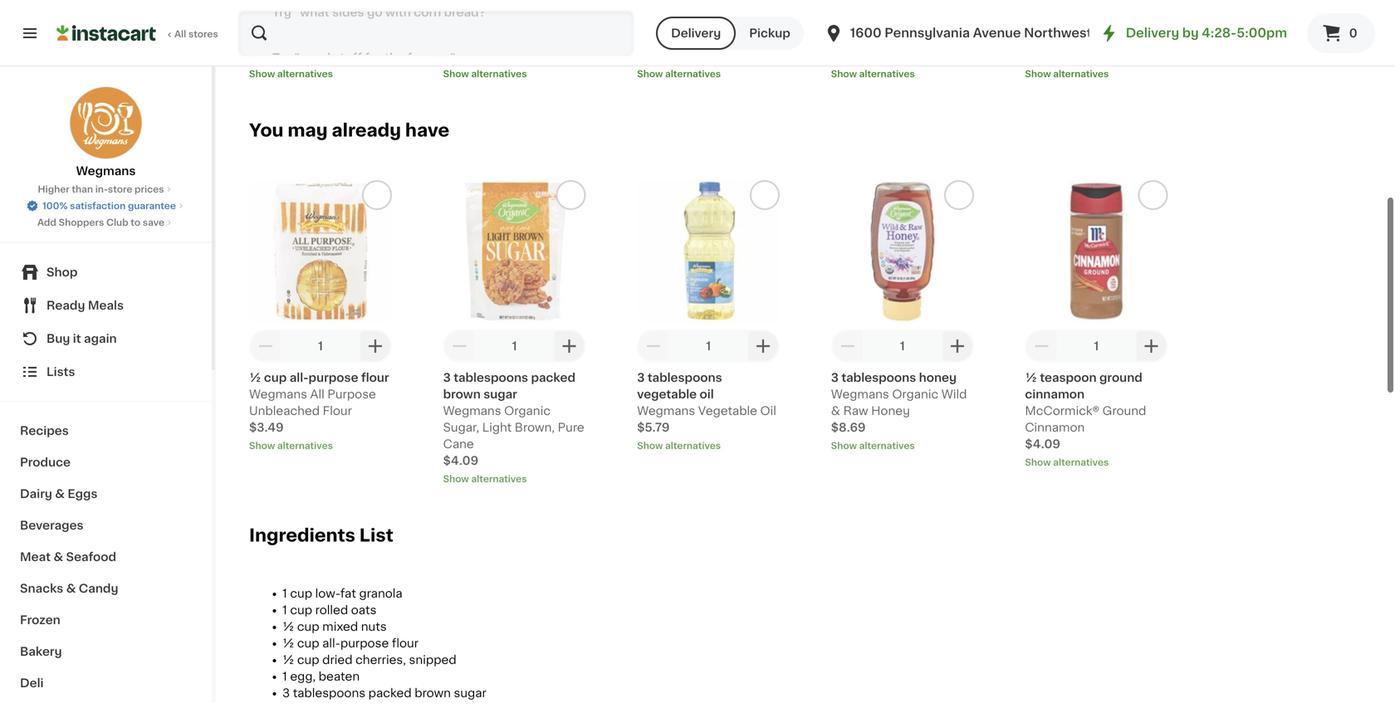Task type: describe. For each thing, give the bounding box(es) containing it.
wegmans deluxe salted mixed nuts, family pack $16.09 show alternatives
[[637, 0, 779, 78]]

sugar inside "1 cup low-fat granola 1 cup rolled oats ½ cup mixed nuts ½ cup all-purpose flour ½ cup dried cherries, snipped 1 egg, beaten 3 tablespoons packed brown sugar"
[[454, 688, 487, 699]]

show alternatives button down flour
[[249, 439, 392, 453]]

1 up ½ cup all-purpose flour wegmans all purpose unbleached flour $3.49 show alternatives
[[318, 340, 323, 352]]

100%
[[42, 201, 68, 211]]

organic inside the 3 tablespoons honey wegmans organic wild & raw honey $8.69 show alternatives
[[892, 389, 939, 400]]

mill
[[505, 0, 525, 12]]

packed inside "1 cup low-fat granola 1 cup rolled oats ½ cup mixed nuts ½ cup all-purpose flour ½ cup dried cherries, snipped 1 egg, beaten 3 tablespoons packed brown sugar"
[[369, 688, 412, 699]]

wegmans inside ½ cup all-purpose flour wegmans all purpose unbleached flour $3.49 show alternatives
[[249, 389, 307, 400]]

5:00pm
[[1237, 27, 1287, 39]]

1 product group from the left
[[249, 180, 392, 453]]

grain,
[[535, 16, 570, 28]]

by
[[1183, 27, 1199, 39]]

low-
[[315, 588, 340, 600]]

$8.69
[[831, 422, 866, 433]]

organic inside 'wegmans organic large brown eggs, 12 count, cage free'
[[1086, 0, 1133, 12]]

wegmans logo image
[[69, 86, 142, 159]]

dairy & eggs link
[[10, 478, 202, 510]]

show inside 3 tablespoons vegetable oil wegmans vegetable oil $5.79 show alternatives
[[637, 441, 663, 450]]

alternatives inside the 3 tablespoons packed brown sugar wegmans organic sugar, light brown, pure cane $4.09 show alternatives
[[471, 475, 527, 484]]

you may already have
[[249, 122, 449, 139]]

save
[[143, 218, 164, 227]]

decrement quantity image for teaspoon
[[1032, 336, 1052, 356]]

wegmans up higher than in-store prices link at the left
[[76, 165, 136, 177]]

sugar,
[[443, 422, 479, 433]]

light
[[482, 422, 512, 433]]

show alternatives button down the almonds
[[249, 67, 392, 80]]

0
[[1349, 27, 1358, 39]]

buy it again
[[47, 333, 117, 345]]

wegmans inside 'wegmans organic large brown eggs, 12 count, cage free'
[[1025, 0, 1083, 12]]

½ cup all-purpose flour wegmans all purpose unbleached flour $3.49 show alternatives
[[249, 372, 389, 450]]

½ teaspoon ground cinnamon mccormick® ground cinnamon $4.09 show alternatives
[[1025, 372, 1146, 467]]

beverages
[[20, 520, 84, 532]]

wegmans inside the 3 tablespoons honey wegmans organic wild & raw honey $8.69 show alternatives
[[831, 389, 889, 400]]

meat & seafood link
[[10, 542, 202, 573]]

alternatives inside 'wegmans deluxe salted mixed nuts, family pack $16.09 show alternatives'
[[665, 69, 721, 78]]

honey
[[871, 405, 910, 417]]

count,
[[1025, 33, 1065, 45]]

rolled
[[315, 605, 348, 616]]

3 inside "1 cup low-fat granola 1 cup rolled oats ½ cup mixed nuts ½ cup all-purpose flour ½ cup dried cherries, snipped 1 egg, beaten 3 tablespoons packed brown sugar"
[[282, 688, 290, 699]]

decrement quantity image for 3 tablespoons vegetable oil
[[644, 336, 664, 356]]

bakery link
[[10, 636, 202, 668]]

guarantee
[[128, 201, 176, 211]]

show down count,
[[1025, 69, 1051, 78]]

cup inside ½ cup all-purpose flour wegmans all purpose unbleached flour $3.49 show alternatives
[[264, 372, 287, 384]]

almonds
[[302, 16, 353, 28]]

show alternatives for cherries
[[831, 69, 915, 78]]

show inside the bob's red mill oats, organic, whole grain, old fashioned, rolled $4.59 show alternatives
[[443, 69, 469, 78]]

show alternatives button down 'cherries'
[[831, 67, 974, 80]]

show alternatives button down the honey
[[831, 439, 974, 453]]

0 button
[[1307, 13, 1375, 53]]

candy
[[79, 583, 118, 595]]

tablespoons for oil
[[648, 372, 722, 384]]

recipes link
[[10, 415, 202, 447]]

shop
[[47, 267, 78, 278]]

bakery
[[20, 646, 62, 658]]

recipes
[[20, 425, 69, 437]]

family
[[709, 16, 753, 28]]

already
[[332, 122, 401, 139]]

0 horizontal spatial all
[[174, 29, 186, 39]]

decrement quantity image for cup
[[256, 336, 276, 356]]

shop link
[[10, 256, 202, 289]]

deli link
[[10, 668, 202, 699]]

vegetable
[[637, 389, 697, 400]]

show alternatives button down delivery button
[[637, 67, 780, 80]]

3 for 3 tablespoons honey
[[831, 372, 839, 384]]

may
[[288, 122, 328, 139]]

tablespoons for brown
[[454, 372, 528, 384]]

1 cup low-fat granola 1 cup rolled oats ½ cup mixed nuts ½ cup all-purpose flour ½ cup dried cherries, snipped 1 egg, beaten 3 tablespoons packed brown sugar
[[282, 588, 487, 699]]

& for seafood
[[54, 552, 63, 563]]

show inside 'wegmans deluxe salted mixed nuts, family pack $16.09 show alternatives'
[[637, 69, 663, 78]]

alternatives inside 3 tablespoons vegetable oil wegmans vegetable oil $5.79 show alternatives
[[665, 441, 721, 450]]

increment quantity image for 3 tablespoons vegetable oil
[[753, 336, 773, 356]]

brown inside the 3 tablespoons packed brown sugar wegmans organic sugar, light brown, pure cane $4.09 show alternatives
[[443, 389, 481, 400]]

1 left the egg,
[[282, 671, 287, 683]]

3 tablespoons vegetable oil wegmans vegetable oil $5.79 show alternatives
[[637, 372, 777, 450]]

add
[[37, 218, 56, 227]]

raw
[[844, 405, 868, 417]]

nuts,
[[676, 16, 707, 28]]

show alternatives button down cinnamon
[[1025, 456, 1168, 469]]

all- inside "1 cup low-fat granola 1 cup rolled oats ½ cup mixed nuts ½ cup all-purpose flour ½ cup dried cherries, snipped 1 egg, beaten 3 tablespoons packed brown sugar"
[[322, 638, 340, 649]]

& inside wegmans organic vanilla & almonds granola $4.99 show alternatives
[[290, 16, 299, 28]]

wegmans inside wegmans sweetened dried cherries
[[831, 16, 889, 28]]

cherries
[[866, 33, 916, 45]]

flour
[[323, 405, 352, 417]]

seafood
[[66, 552, 116, 563]]

salted
[[742, 0, 779, 12]]

snipped
[[409, 654, 457, 666]]

you
[[249, 122, 284, 139]]

decrement quantity image for 3 tablespoons honey
[[838, 336, 858, 356]]

wegmans inside wegmans organic vanilla & almonds granola $4.99 show alternatives
[[249, 0, 307, 12]]

wegmans sweetened dried cherries
[[831, 16, 958, 45]]

4 product group from the left
[[831, 180, 974, 453]]

fashioned,
[[467, 33, 531, 45]]

stores
[[188, 29, 218, 39]]

wild
[[942, 389, 967, 400]]

$5.79
[[637, 422, 670, 433]]

higher than in-store prices link
[[38, 183, 174, 196]]

it
[[73, 333, 81, 345]]

unbleached
[[249, 405, 320, 417]]

wegmans link
[[69, 86, 142, 179]]

$4.09 inside ½ teaspoon ground cinnamon mccormick® ground cinnamon $4.09 show alternatives
[[1025, 438, 1061, 450]]

buy it again link
[[10, 322, 202, 355]]

list
[[359, 527, 394, 544]]

delivery for delivery by 4:28-5:00pm
[[1126, 27, 1180, 39]]

wegmans organic large brown eggs, 12 count, cage free
[[1025, 0, 1148, 45]]

oil
[[700, 389, 714, 400]]

rolled
[[533, 33, 571, 45]]

beverages link
[[10, 510, 202, 542]]

instacart logo image
[[56, 23, 156, 43]]

purpose inside ½ cup all-purpose flour wegmans all purpose unbleached flour $3.49 show alternatives
[[309, 372, 358, 384]]

produce
[[20, 457, 71, 468]]

show inside the 3 tablespoons packed brown sugar wegmans organic sugar, light brown, pure cane $4.09 show alternatives
[[443, 475, 469, 484]]

1 left the low-
[[282, 588, 287, 600]]

avenue
[[973, 27, 1021, 39]]

dairy & eggs
[[20, 488, 98, 500]]

granola
[[359, 588, 403, 600]]

dairy
[[20, 488, 52, 500]]

alternatives inside ½ teaspoon ground cinnamon mccormick® ground cinnamon $4.09 show alternatives
[[1053, 458, 1109, 467]]

tablespoons inside "1 cup low-fat granola 1 cup rolled oats ½ cup mixed nuts ½ cup all-purpose flour ½ cup dried cherries, snipped 1 egg, beaten 3 tablespoons packed brown sugar"
[[293, 688, 366, 699]]

flour inside "1 cup low-fat granola 1 cup rolled oats ½ cup mixed nuts ½ cup all-purpose flour ½ cup dried cherries, snipped 1 egg, beaten 3 tablespoons packed brown sugar"
[[392, 638, 419, 649]]

12
[[1136, 16, 1148, 28]]

dried
[[831, 33, 863, 45]]

1 up the 3 tablespoons packed brown sugar wegmans organic sugar, light brown, pure cane $4.09 show alternatives
[[512, 340, 517, 352]]

show alternatives button down cage
[[1025, 67, 1168, 80]]

all stores
[[174, 29, 218, 39]]

alternatives inside ½ cup all-purpose flour wegmans all purpose unbleached flour $3.49 show alternatives
[[277, 441, 333, 450]]

deluxe
[[698, 0, 739, 12]]

ready
[[47, 300, 85, 311]]

mccormick®
[[1025, 405, 1100, 417]]

3 for 3 tablespoons vegetable oil
[[637, 372, 645, 384]]



Task type: vqa. For each thing, say whether or not it's contained in the screenshot.
'smart'
no



Task type: locate. For each thing, give the bounding box(es) containing it.
½ inside ½ teaspoon ground cinnamon mccormick® ground cinnamon $4.09 show alternatives
[[1025, 372, 1037, 384]]

oats,
[[528, 0, 559, 12]]

1 horizontal spatial all
[[310, 389, 325, 400]]

1600
[[850, 27, 882, 39]]

3 inside 3 tablespoons vegetable oil wegmans vegetable oil $5.79 show alternatives
[[637, 372, 645, 384]]

store
[[108, 185, 132, 194]]

0 vertical spatial all-
[[290, 372, 309, 384]]

packed down cherries,
[[369, 688, 412, 699]]

show down $3.49
[[249, 441, 275, 450]]

1600 pennsylvania avenue northwest
[[850, 27, 1092, 39]]

$4.09 down cane
[[443, 455, 479, 467]]

tablespoons inside 3 tablespoons vegetable oil wegmans vegetable oil $5.79 show alternatives
[[648, 372, 722, 384]]

cup
[[264, 372, 287, 384], [290, 588, 312, 600], [290, 605, 312, 616], [297, 621, 319, 633], [297, 638, 319, 649], [297, 654, 319, 666]]

1 increment quantity image from the left
[[559, 336, 579, 356]]

1 horizontal spatial flour
[[392, 638, 419, 649]]

3 inside the 3 tablespoons packed brown sugar wegmans organic sugar, light brown, pure cane $4.09 show alternatives
[[443, 372, 451, 384]]

flour up purpose
[[361, 372, 389, 384]]

brown,
[[515, 422, 555, 433]]

increment quantity image up purpose
[[365, 336, 385, 356]]

decrement quantity image for tablespoons
[[450, 336, 470, 356]]

1 horizontal spatial $4.09
[[1025, 438, 1061, 450]]

delivery inside "delivery by 4:28-5:00pm" link
[[1126, 27, 1180, 39]]

1 vertical spatial brown
[[415, 688, 451, 699]]

show down the "dried"
[[831, 69, 857, 78]]

& left candy on the left of the page
[[66, 583, 76, 595]]

organic up brown,
[[504, 405, 551, 417]]

satisfaction
[[70, 201, 126, 211]]

tablespoons up the honey
[[842, 372, 916, 384]]

pickup
[[749, 27, 791, 39]]

all stores link
[[56, 10, 219, 56]]

show down $4.99
[[249, 69, 275, 78]]

1 horizontal spatial packed
[[531, 372, 576, 384]]

Search field
[[239, 12, 633, 55]]

old
[[443, 33, 464, 45]]

eggs
[[68, 488, 98, 500]]

show inside ½ teaspoon ground cinnamon mccormick® ground cinnamon $4.09 show alternatives
[[1025, 458, 1051, 467]]

deli
[[20, 678, 44, 689]]

teaspoon
[[1040, 372, 1097, 384]]

increment quantity image up the "ground"
[[1142, 336, 1161, 356]]

$4.09 down cinnamon
[[1025, 438, 1061, 450]]

meals
[[88, 300, 124, 311]]

0 vertical spatial brown
[[443, 389, 481, 400]]

$3.49
[[249, 422, 284, 433]]

buy
[[47, 333, 70, 345]]

wegmans up sugar,
[[443, 405, 501, 417]]

2 increment quantity image from the left
[[753, 336, 773, 356]]

2 increment quantity image from the left
[[948, 336, 967, 356]]

pack
[[637, 33, 670, 45]]

0 horizontal spatial increment quantity image
[[365, 336, 385, 356]]

100% satisfaction guarantee button
[[26, 196, 186, 213]]

ingredients
[[249, 527, 355, 544]]

alternatives inside wegmans organic vanilla & almonds granola $4.99 show alternatives
[[277, 69, 333, 78]]

alternatives down unbleached
[[277, 441, 333, 450]]

2 show alternatives from the left
[[1025, 69, 1109, 78]]

delivery down deluxe
[[671, 27, 721, 39]]

purpose up purpose
[[309, 372, 358, 384]]

alternatives down fashioned,
[[471, 69, 527, 78]]

1 horizontal spatial increment quantity image
[[948, 336, 967, 356]]

sugar
[[484, 389, 517, 400], [454, 688, 487, 699]]

½
[[249, 372, 261, 384], [1025, 372, 1037, 384], [282, 621, 294, 633], [282, 638, 294, 649], [282, 654, 294, 666]]

& right meat
[[54, 552, 63, 563]]

3 increment quantity image from the left
[[1142, 336, 1161, 356]]

1 vertical spatial all
[[310, 389, 325, 400]]

again
[[84, 333, 117, 345]]

tablespoons inside the 3 tablespoons packed brown sugar wegmans organic sugar, light brown, pure cane $4.09 show alternatives
[[454, 372, 528, 384]]

wegmans up large
[[1025, 0, 1083, 12]]

all up flour
[[310, 389, 325, 400]]

1600 pennsylvania avenue northwest button
[[824, 10, 1092, 56]]

ingredients list
[[249, 527, 394, 544]]

than
[[72, 185, 93, 194]]

0 vertical spatial packed
[[531, 372, 576, 384]]

decrement quantity image up teaspoon
[[1032, 336, 1052, 356]]

alternatives inside the bob's red mill oats, organic, whole grain, old fashioned, rolled $4.59 show alternatives
[[471, 69, 527, 78]]

dried
[[322, 654, 353, 666]]

increment quantity image up pure
[[559, 336, 579, 356]]

frozen link
[[10, 605, 202, 636]]

wegmans up raw
[[831, 389, 889, 400]]

organic,
[[443, 16, 493, 28]]

increment quantity image for 3 tablespoons packed brown sugar
[[559, 336, 579, 356]]

alternatives down cage
[[1053, 69, 1109, 78]]

2 decrement quantity image from the left
[[838, 336, 858, 356]]

ground
[[1100, 372, 1143, 384]]

purpose
[[309, 372, 358, 384], [340, 638, 389, 649]]

$4.99
[[249, 50, 284, 61]]

0 horizontal spatial show alternatives
[[831, 69, 915, 78]]

show inside wegmans organic vanilla & almonds granola $4.99 show alternatives
[[249, 69, 275, 78]]

1 vertical spatial sugar
[[454, 688, 487, 699]]

wegmans inside 'wegmans deluxe salted mixed nuts, family pack $16.09 show alternatives'
[[637, 0, 695, 12]]

wegmans inside 3 tablespoons vegetable oil wegmans vegetable oil $5.79 show alternatives
[[637, 405, 695, 417]]

show down '$5.79'
[[637, 441, 663, 450]]

show alternatives down cage
[[1025, 69, 1109, 78]]

all- inside ½ cup all-purpose flour wegmans all purpose unbleached flour $3.49 show alternatives
[[290, 372, 309, 384]]

delivery for delivery
[[671, 27, 721, 39]]

show inside the 3 tablespoons honey wegmans organic wild & raw honey $8.69 show alternatives
[[831, 441, 857, 450]]

0 horizontal spatial delivery
[[671, 27, 721, 39]]

show down $4.59
[[443, 69, 469, 78]]

5 product group from the left
[[1025, 180, 1168, 469]]

1 decrement quantity image from the left
[[644, 336, 664, 356]]

wegmans up unbleached
[[249, 389, 307, 400]]

100% satisfaction guarantee
[[42, 201, 176, 211]]

vegetable
[[698, 405, 757, 417]]

lists link
[[10, 355, 202, 389]]

0 horizontal spatial $4.09
[[443, 455, 479, 467]]

½ inside ½ cup all-purpose flour wegmans all purpose unbleached flour $3.49 show alternatives
[[249, 372, 261, 384]]

alternatives down cinnamon
[[1053, 458, 1109, 467]]

delivery inside delivery button
[[671, 27, 721, 39]]

have
[[405, 122, 449, 139]]

add shoppers club to save link
[[37, 216, 174, 229]]

cage
[[1068, 33, 1099, 45]]

tablespoons up light
[[454, 372, 528, 384]]

1 horizontal spatial decrement quantity image
[[838, 336, 858, 356]]

1 show alternatives from the left
[[831, 69, 915, 78]]

fat
[[340, 588, 356, 600]]

decrement quantity image up sugar,
[[450, 336, 470, 356]]

alternatives down $16.09
[[665, 69, 721, 78]]

2 horizontal spatial increment quantity image
[[1142, 336, 1161, 356]]

increment quantity image
[[559, 336, 579, 356], [948, 336, 967, 356], [1142, 336, 1161, 356]]

0 vertical spatial all
[[174, 29, 186, 39]]

higher
[[38, 185, 70, 194]]

decrement quantity image up raw
[[838, 336, 858, 356]]

& for eggs
[[55, 488, 65, 500]]

1 decrement quantity image from the left
[[256, 336, 276, 356]]

1 vertical spatial $4.09
[[443, 455, 479, 467]]

show alternatives for brown
[[1025, 69, 1109, 78]]

show alternatives button down light
[[443, 472, 586, 486]]

1 increment quantity image from the left
[[365, 336, 385, 356]]

delivery button
[[656, 17, 736, 50]]

show alternatives button down fashioned,
[[443, 67, 586, 80]]

0 horizontal spatial flour
[[361, 372, 389, 384]]

alternatives inside the 3 tablespoons honey wegmans organic wild & raw honey $8.69 show alternatives
[[859, 441, 915, 450]]

1 horizontal spatial decrement quantity image
[[450, 336, 470, 356]]

sugar inside the 3 tablespoons packed brown sugar wegmans organic sugar, light brown, pure cane $4.09 show alternatives
[[484, 389, 517, 400]]

wegmans down vegetable on the bottom left
[[637, 405, 695, 417]]

0 horizontal spatial increment quantity image
[[559, 336, 579, 356]]

all- up unbleached
[[290, 372, 309, 384]]

0 horizontal spatial packed
[[369, 688, 412, 699]]

0 vertical spatial sugar
[[484, 389, 517, 400]]

$16.09
[[637, 50, 677, 61]]

show alternatives down 'cherries'
[[831, 69, 915, 78]]

2 horizontal spatial decrement quantity image
[[1032, 336, 1052, 356]]

packed up pure
[[531, 372, 576, 384]]

3 for 3 tablespoons packed brown sugar
[[443, 372, 451, 384]]

None search field
[[238, 10, 635, 56]]

all
[[174, 29, 186, 39], [310, 389, 325, 400]]

& for candy
[[66, 583, 76, 595]]

& left eggs
[[55, 488, 65, 500]]

purpose down nuts
[[340, 638, 389, 649]]

& inside the 3 tablespoons honey wegmans organic wild & raw honey $8.69 show alternatives
[[831, 405, 841, 417]]

wegmans organic vanilla & almonds granola $4.99 show alternatives
[[249, 0, 357, 78]]

0 vertical spatial purpose
[[309, 372, 358, 384]]

decrement quantity image up unbleached
[[256, 336, 276, 356]]

alternatives down '$5.79'
[[665, 441, 721, 450]]

increment quantity image up oil
[[753, 336, 773, 356]]

honey
[[919, 372, 957, 384]]

flour up cherries,
[[392, 638, 419, 649]]

packed
[[531, 372, 576, 384], [369, 688, 412, 699]]

decrement quantity image
[[256, 336, 276, 356], [450, 336, 470, 356], [1032, 336, 1052, 356]]

alternatives down $4.99
[[277, 69, 333, 78]]

all inside ½ cup all-purpose flour wegmans all purpose unbleached flour $3.49 show alternatives
[[310, 389, 325, 400]]

organic up eggs,
[[1086, 0, 1133, 12]]

alternatives down the honey
[[859, 441, 915, 450]]

mixed
[[637, 16, 673, 28]]

brown down snipped
[[415, 688, 451, 699]]

3 product group from the left
[[637, 180, 780, 453]]

show alternatives button down "vegetable"
[[637, 439, 780, 453]]

increment quantity image
[[365, 336, 385, 356], [753, 336, 773, 356]]

meat
[[20, 552, 51, 563]]

organic inside wegmans organic vanilla & almonds granola $4.99 show alternatives
[[310, 0, 357, 12]]

3 decrement quantity image from the left
[[1032, 336, 1052, 356]]

all- up dried
[[322, 638, 340, 649]]

brown inside "1 cup low-fat granola 1 cup rolled oats ½ cup mixed nuts ½ cup all-purpose flour ½ cup dried cherries, snipped 1 egg, beaten 3 tablespoons packed brown sugar"
[[415, 688, 451, 699]]

3 inside the 3 tablespoons honey wegmans organic wild & raw honey $8.69 show alternatives
[[831, 372, 839, 384]]

2 decrement quantity image from the left
[[450, 336, 470, 356]]

0 horizontal spatial decrement quantity image
[[644, 336, 664, 356]]

tablespoons inside the 3 tablespoons honey wegmans organic wild & raw honey $8.69 show alternatives
[[842, 372, 916, 384]]

oats
[[351, 605, 377, 616]]

1 up oil
[[706, 340, 711, 352]]

alternatives down light
[[471, 475, 527, 484]]

tablespoons for wegmans
[[842, 372, 916, 384]]

& right vanilla
[[290, 16, 299, 28]]

pickup button
[[736, 17, 804, 50]]

1 left rolled
[[282, 605, 287, 616]]

increment quantity image for ½ cup all-purpose flour
[[365, 336, 385, 356]]

1 vertical spatial packed
[[369, 688, 412, 699]]

1 up the 3 tablespoons honey wegmans organic wild & raw honey $8.69 show alternatives
[[900, 340, 905, 352]]

show alternatives
[[831, 69, 915, 78], [1025, 69, 1109, 78]]

brown
[[1061, 16, 1098, 28]]

1 vertical spatial purpose
[[340, 638, 389, 649]]

ready meals
[[47, 300, 124, 311]]

increment quantity image for 3 tablespoons honey
[[948, 336, 967, 356]]

all left stores
[[174, 29, 186, 39]]

& left raw
[[831, 405, 841, 417]]

sugar up light
[[484, 389, 517, 400]]

organic inside the 3 tablespoons packed brown sugar wegmans organic sugar, light brown, pure cane $4.09 show alternatives
[[504, 405, 551, 417]]

prices
[[135, 185, 164, 194]]

1 vertical spatial all-
[[322, 638, 340, 649]]

tablespoons down beaten
[[293, 688, 366, 699]]

lists
[[47, 366, 75, 378]]

3 tablespoons packed brown sugar wegmans organic sugar, light brown, pure cane $4.09 show alternatives
[[443, 372, 585, 484]]

produce link
[[10, 447, 202, 478]]

in-
[[95, 185, 108, 194]]

ready meals button
[[10, 289, 202, 322]]

purpose inside "1 cup low-fat granola 1 cup rolled oats ½ cup mixed nuts ½ cup all-purpose flour ½ cup dried cherries, snipped 1 egg, beaten 3 tablespoons packed brown sugar"
[[340, 638, 389, 649]]

$4.09
[[1025, 438, 1061, 450], [443, 455, 479, 467]]

1 horizontal spatial show alternatives
[[1025, 69, 1109, 78]]

decrement quantity image
[[644, 336, 664, 356], [838, 336, 858, 356]]

0 horizontal spatial decrement quantity image
[[256, 336, 276, 356]]

bob's
[[443, 0, 476, 12]]

1 vertical spatial flour
[[392, 638, 419, 649]]

show inside ½ cup all-purpose flour wegmans all purpose unbleached flour $3.49 show alternatives
[[249, 441, 275, 450]]

increment quantity image up honey
[[948, 336, 967, 356]]

show down $16.09
[[637, 69, 663, 78]]

organic
[[310, 0, 357, 12], [1086, 0, 1133, 12], [892, 389, 939, 400], [504, 405, 551, 417]]

oil
[[760, 405, 777, 417]]

tablespoons up vegetable on the bottom left
[[648, 372, 722, 384]]

service type group
[[656, 17, 804, 50]]

nuts
[[361, 621, 387, 633]]

pennsylvania
[[885, 27, 970, 39]]

wegmans up vanilla
[[249, 0, 307, 12]]

vanilla
[[249, 16, 287, 28]]

0 vertical spatial flour
[[361, 372, 389, 384]]

cinnamon
[[1025, 389, 1085, 400]]

2 product group from the left
[[443, 180, 586, 486]]

flour inside ½ cup all-purpose flour wegmans all purpose unbleached flour $3.49 show alternatives
[[361, 372, 389, 384]]

add shoppers club to save
[[37, 218, 164, 227]]

wegmans up mixed
[[637, 0, 695, 12]]

increment quantity image for ½ teaspoon ground cinnamon
[[1142, 336, 1161, 356]]

snacks & candy link
[[10, 573, 202, 605]]

1 up teaspoon
[[1094, 340, 1099, 352]]

show down cinnamon
[[1025, 458, 1051, 467]]

brown up sugar,
[[443, 389, 481, 400]]

1 horizontal spatial increment quantity image
[[753, 336, 773, 356]]

0 vertical spatial $4.09
[[1025, 438, 1061, 450]]

alternatives down 'cherries'
[[859, 69, 915, 78]]

1 horizontal spatial delivery
[[1126, 27, 1180, 39]]

cinnamon
[[1025, 422, 1085, 433]]

1 horizontal spatial all-
[[322, 638, 340, 649]]

delivery by 4:28-5:00pm
[[1126, 27, 1287, 39]]

granola
[[249, 33, 295, 45]]

wegmans up the "dried"
[[831, 16, 889, 28]]

3
[[443, 372, 451, 384], [637, 372, 645, 384], [831, 372, 839, 384], [282, 688, 290, 699]]

organic up the almonds
[[310, 0, 357, 12]]

delivery left "by"
[[1126, 27, 1180, 39]]

sugar down snipped
[[454, 688, 487, 699]]

packed inside the 3 tablespoons packed brown sugar wegmans organic sugar, light brown, pure cane $4.09 show alternatives
[[531, 372, 576, 384]]

decrement quantity image up vegetable on the bottom left
[[644, 336, 664, 356]]

$4.09 inside the 3 tablespoons packed brown sugar wegmans organic sugar, light brown, pure cane $4.09 show alternatives
[[443, 455, 479, 467]]

show down $8.69
[[831, 441, 857, 450]]

show down cane
[[443, 475, 469, 484]]

0 horizontal spatial all-
[[290, 372, 309, 384]]

product group
[[249, 180, 392, 453], [443, 180, 586, 486], [637, 180, 780, 453], [831, 180, 974, 453], [1025, 180, 1168, 469]]

wegmans inside the 3 tablespoons packed brown sugar wegmans organic sugar, light brown, pure cane $4.09 show alternatives
[[443, 405, 501, 417]]

3 tablespoons honey wegmans organic wild & raw honey $8.69 show alternatives
[[831, 372, 967, 450]]

organic down honey
[[892, 389, 939, 400]]



